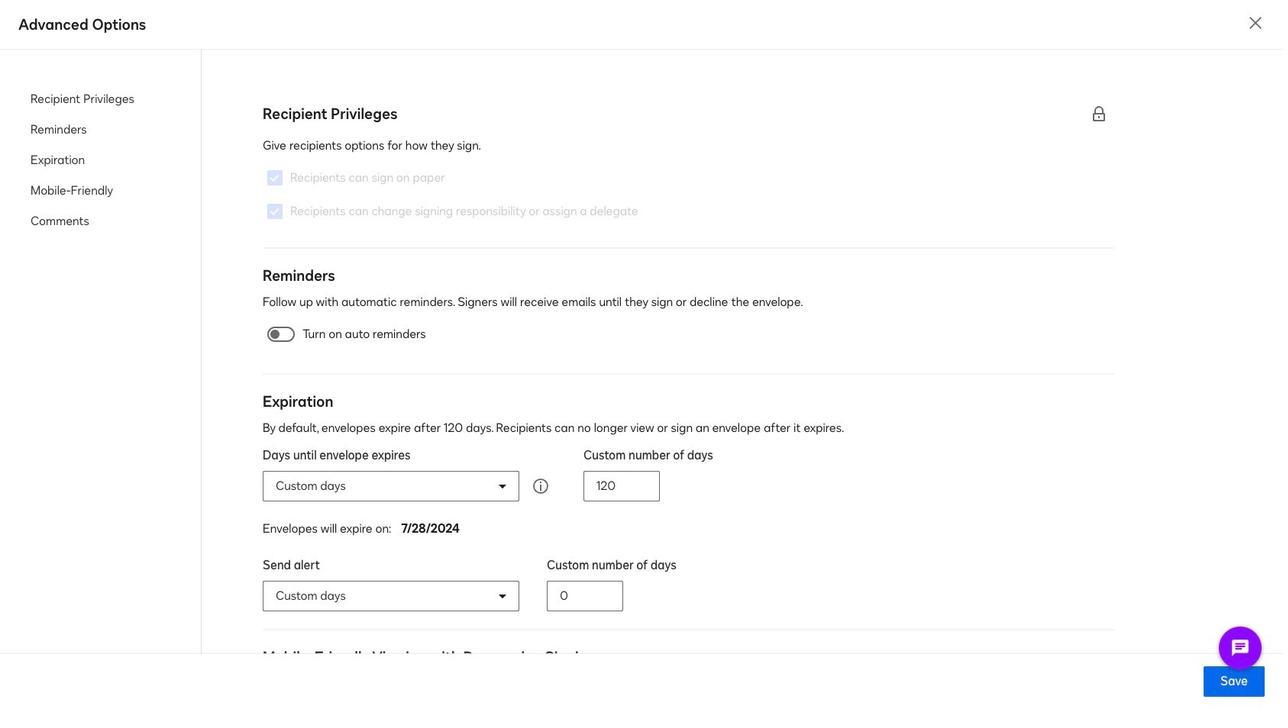 Task type: vqa. For each thing, say whether or not it's contained in the screenshot.
"number field"
yes



Task type: locate. For each thing, give the bounding box(es) containing it.
None number field
[[584, 472, 659, 501], [548, 582, 622, 611], [584, 472, 659, 501], [548, 582, 622, 611]]



Task type: describe. For each thing, give the bounding box(es) containing it.
advanced options list list
[[18, 87, 201, 234]]



